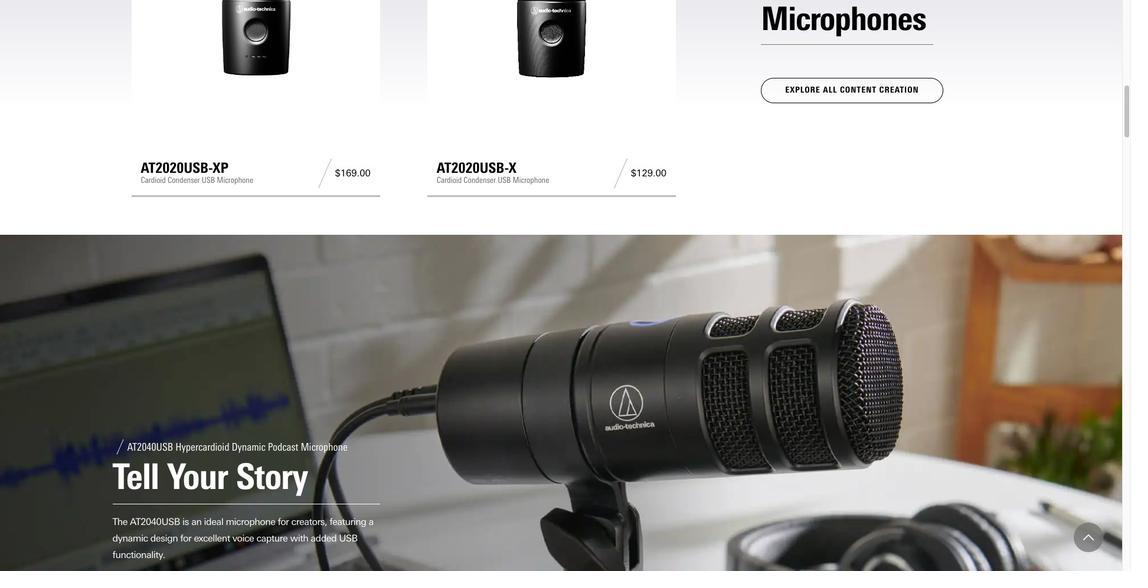 Task type: describe. For each thing, give the bounding box(es) containing it.
featuring
[[330, 517, 366, 528]]

at2020usb-xp cardioid condenser usb microphone
[[141, 159, 253, 185]]

arrow up image
[[1083, 533, 1094, 543]]

at2040usb
[[130, 517, 180, 528]]

creation
[[879, 85, 919, 95]]

design
[[150, 533, 178, 544]]

cardioid for at2020usb-xp
[[141, 175, 166, 185]]

the at2040usb is an ideal microphone for creators, featuring a dynamic design for excellent voice capture with added usb functionality.
[[112, 517, 374, 561]]

at2020usb x image
[[437, 0, 667, 93]]

xp
[[213, 159, 228, 177]]

x
[[509, 159, 517, 177]]

microphone
[[226, 517, 275, 528]]

cardioid for at2020usb-x
[[437, 175, 462, 185]]

explore all content creation link
[[761, 78, 943, 103]]

explore
[[785, 85, 820, 95]]

usb for xp
[[202, 175, 215, 185]]

condenser for xp
[[168, 175, 200, 185]]

at2020usb- for x
[[437, 159, 509, 177]]

at2020usb xp image
[[141, 0, 371, 93]]

explore all content creation
[[785, 85, 919, 95]]

capture
[[256, 533, 288, 544]]

at2020usb-x cardioid condenser usb microphone
[[437, 159, 549, 185]]

the
[[112, 517, 127, 528]]

divider line image for at2020usb-x
[[610, 159, 631, 188]]

$129.00
[[631, 168, 667, 179]]



Task type: vqa. For each thing, say whether or not it's contained in the screenshot.
the right the Cardioid
yes



Task type: locate. For each thing, give the bounding box(es) containing it.
condenser
[[168, 175, 200, 185], [464, 175, 496, 185]]

0 horizontal spatial microphone
[[217, 175, 253, 185]]

cardioid
[[141, 175, 166, 185], [437, 175, 462, 185]]

microphone for x
[[513, 175, 549, 185]]

is
[[182, 517, 189, 528]]

1 horizontal spatial condenser
[[464, 175, 496, 185]]

explore all content creation button
[[761, 78, 943, 103]]

condenser left xp
[[168, 175, 200, 185]]

divider line image for at2020usb-xp
[[314, 159, 335, 188]]

2 cardioid from the left
[[437, 175, 462, 185]]

0 horizontal spatial condenser
[[168, 175, 200, 185]]

excellent
[[194, 533, 230, 544]]

microphone
[[217, 175, 253, 185], [513, 175, 549, 185]]

dynamic
[[112, 533, 148, 544]]

all
[[823, 85, 837, 95]]

at2020usb- for xp
[[141, 159, 213, 177]]

1 vertical spatial for
[[180, 533, 191, 544]]

content
[[840, 85, 877, 95]]

1 cardioid from the left
[[141, 175, 166, 185]]

1 horizontal spatial for
[[278, 517, 289, 528]]

for down is
[[180, 533, 191, 544]]

usb inside at2020usb-xp cardioid condenser usb microphone
[[202, 175, 215, 185]]

at2020usb-
[[141, 159, 213, 177], [437, 159, 509, 177]]

at2020usb- inside at2020usb-xp cardioid condenser usb microphone
[[141, 159, 213, 177]]

usb inside the at2040usb is an ideal microphone for creators, featuring a dynamic design for excellent voice capture with added usb functionality.
[[339, 533, 358, 544]]

at2020usb- inside at2020usb-x cardioid condenser usb microphone
[[437, 159, 509, 177]]

2 horizontal spatial usb
[[498, 175, 511, 185]]

0 horizontal spatial at2020usb-
[[141, 159, 213, 177]]

cardioid inside at2020usb-xp cardioid condenser usb microphone
[[141, 175, 166, 185]]

0 horizontal spatial cardioid
[[141, 175, 166, 185]]

condenser inside at2020usb-xp cardioid condenser usb microphone
[[168, 175, 200, 185]]

condenser inside at2020usb-x cardioid condenser usb microphone
[[464, 175, 496, 185]]

2 microphone from the left
[[513, 175, 549, 185]]

condenser left x
[[464, 175, 496, 185]]

for
[[278, 517, 289, 528], [180, 533, 191, 544]]

microphone inside at2020usb-x cardioid condenser usb microphone
[[513, 175, 549, 185]]

1 divider line image from the left
[[314, 159, 335, 188]]

1 horizontal spatial at2020usb-
[[437, 159, 509, 177]]

voice
[[232, 533, 254, 544]]

an
[[191, 517, 202, 528]]

1 microphone from the left
[[217, 175, 253, 185]]

0 horizontal spatial usb
[[202, 175, 215, 185]]

ideal
[[204, 517, 223, 528]]

condenser for x
[[464, 175, 496, 185]]

1 horizontal spatial microphone
[[513, 175, 549, 185]]

1 condenser from the left
[[168, 175, 200, 185]]

1 at2020usb- from the left
[[141, 159, 213, 177]]

microphone inside at2020usb-xp cardioid condenser usb microphone
[[217, 175, 253, 185]]

for up capture
[[278, 517, 289, 528]]

0 horizontal spatial divider line image
[[314, 159, 335, 188]]

microphone for xp
[[217, 175, 253, 185]]

2 divider line image from the left
[[610, 159, 631, 188]]

1 horizontal spatial usb
[[339, 533, 358, 544]]

functionality.
[[112, 550, 165, 561]]

0 vertical spatial for
[[278, 517, 289, 528]]

usb for x
[[498, 175, 511, 185]]

a
[[369, 517, 374, 528]]

2 at2020usb- from the left
[[437, 159, 509, 177]]

creators,
[[291, 517, 327, 528]]

divider line image
[[314, 159, 335, 188], [610, 159, 631, 188]]

1 horizontal spatial divider line image
[[610, 159, 631, 188]]

0 horizontal spatial for
[[180, 533, 191, 544]]

cardioid inside at2020usb-x cardioid condenser usb microphone
[[437, 175, 462, 185]]

1 horizontal spatial cardioid
[[437, 175, 462, 185]]

at2040usb hypercardioid dynamic podcast microphones in use during podcast image
[[0, 235, 1122, 571]]

usb
[[202, 175, 215, 185], [498, 175, 511, 185], [339, 533, 358, 544]]

with
[[290, 533, 308, 544]]

usb inside at2020usb-x cardioid condenser usb microphone
[[498, 175, 511, 185]]

added
[[311, 533, 337, 544]]

2 condenser from the left
[[464, 175, 496, 185]]

$169.00
[[335, 168, 371, 179]]



